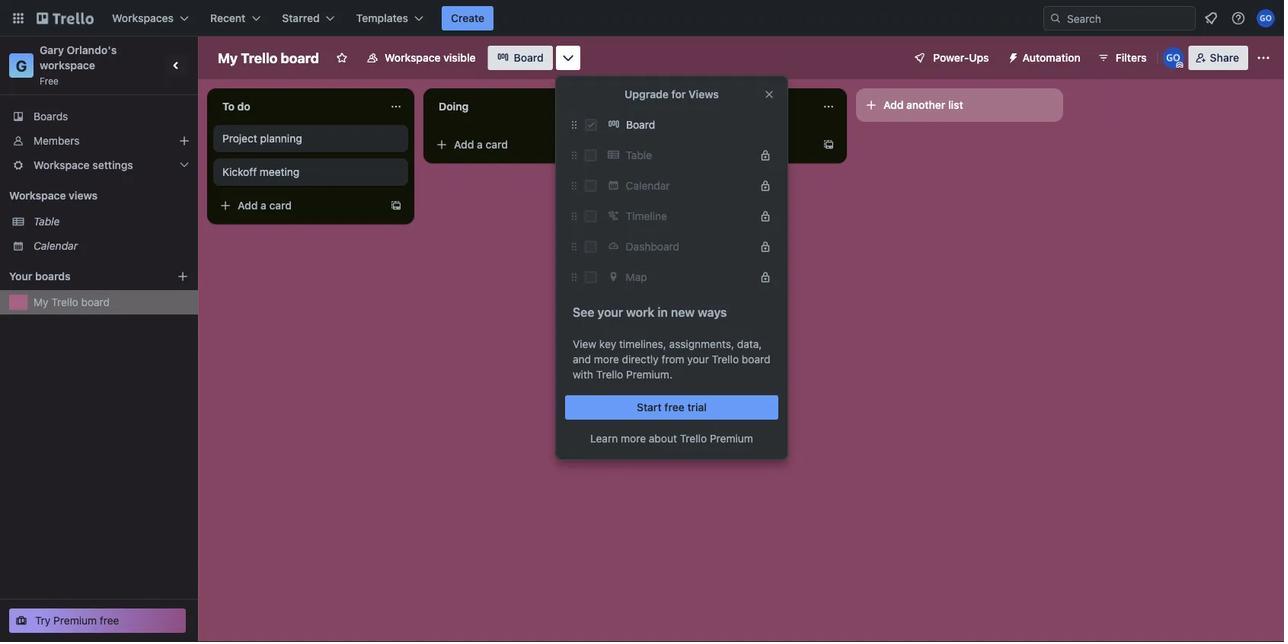 Task type: vqa. For each thing, say whether or not it's contained in the screenshot.
topmost more
yes



Task type: locate. For each thing, give the bounding box(es) containing it.
a for to do
[[261, 199, 267, 212]]

doing
[[439, 100, 469, 113]]

workspace inside workspace visible button
[[385, 51, 441, 64]]

add a card button
[[430, 133, 600, 157], [213, 194, 384, 218]]

board down starred
[[281, 50, 319, 66]]

1 horizontal spatial more
[[621, 432, 646, 445]]

your inside the "view key timelines, assignments, data, and more directly from your trello board with trello premium."
[[688, 353, 709, 366]]

0 horizontal spatial add a card
[[238, 199, 292, 212]]

add
[[884, 99, 904, 111], [454, 138, 474, 151], [238, 199, 258, 212]]

new
[[671, 305, 695, 320]]

your boards
[[9, 270, 71, 283]]

premium down start free trial link
[[710, 432, 754, 445]]

show menu image
[[1257, 50, 1272, 66]]

my trello board inside board name text field
[[218, 50, 319, 66]]

0 vertical spatial workspace
[[385, 51, 441, 64]]

premium
[[710, 432, 754, 445], [53, 615, 97, 627]]

premium inside 'button'
[[53, 615, 97, 627]]

free inside try premium free 'button'
[[100, 615, 119, 627]]

0 vertical spatial add a card
[[454, 138, 508, 151]]

0 vertical spatial board
[[281, 50, 319, 66]]

free left "trial"
[[665, 401, 685, 414]]

your down assignments,
[[688, 353, 709, 366]]

0 horizontal spatial my trello board
[[34, 296, 110, 309]]

your boards with 1 items element
[[9, 267, 154, 286]]

recent
[[210, 12, 246, 24]]

0 vertical spatial board link
[[488, 46, 553, 70]]

workspace inside workspace settings dropdown button
[[34, 159, 90, 171]]

add a card for doing
[[454, 138, 508, 151]]

add a card down doing
[[454, 138, 508, 151]]

more down key
[[594, 353, 619, 366]]

1 vertical spatial premium
[[53, 615, 97, 627]]

0 horizontal spatial board
[[514, 51, 544, 64]]

kickoff meeting
[[223, 166, 300, 178]]

0 vertical spatial my trello board
[[218, 50, 319, 66]]

0 horizontal spatial card
[[269, 199, 292, 212]]

1 horizontal spatial a
[[477, 138, 483, 151]]

0 vertical spatial table
[[626, 149, 652, 162]]

1 horizontal spatial board
[[281, 50, 319, 66]]

workspace navigation collapse icon image
[[166, 55, 187, 76]]

1 horizontal spatial table
[[626, 149, 652, 162]]

automation
[[1023, 51, 1081, 64]]

board link left customize views image
[[488, 46, 553, 70]]

a for doing
[[477, 138, 483, 151]]

board down your boards with 1 items element
[[81, 296, 110, 309]]

gary orlando (garyorlando) image inside the "primary" element
[[1257, 9, 1276, 27]]

workspace left the "views"
[[9, 189, 66, 202]]

trello down recent popup button in the top left of the page
[[241, 50, 278, 66]]

trello
[[241, 50, 278, 66], [51, 296, 78, 309], [712, 353, 739, 366], [597, 368, 624, 381], [680, 432, 707, 445]]

card down meeting
[[269, 199, 292, 212]]

0 vertical spatial gary orlando (garyorlando) image
[[1257, 9, 1276, 27]]

1 vertical spatial calendar
[[34, 240, 78, 252]]

my down the your boards
[[34, 296, 48, 309]]

my down recent
[[218, 50, 238, 66]]

more
[[594, 353, 619, 366], [621, 432, 646, 445]]

board down data,
[[742, 353, 771, 366]]

calendar link
[[34, 239, 189, 254]]

0 vertical spatial my
[[218, 50, 238, 66]]

workspace down "templates" dropdown button at left top
[[385, 51, 441, 64]]

share button
[[1189, 46, 1249, 70]]

board down upgrade
[[626, 118, 655, 131]]

1 horizontal spatial premium
[[710, 432, 754, 445]]

create from template… image
[[823, 139, 835, 151], [390, 200, 402, 212]]

switch to… image
[[11, 11, 26, 26]]

1 vertical spatial more
[[621, 432, 646, 445]]

1 horizontal spatial card
[[486, 138, 508, 151]]

board left customize views image
[[514, 51, 544, 64]]

1 vertical spatial free
[[100, 615, 119, 627]]

my trello board down starred
[[218, 50, 319, 66]]

your
[[598, 305, 624, 320], [688, 353, 709, 366]]

card
[[486, 138, 508, 151], [269, 199, 292, 212]]

free inside start free trial link
[[665, 401, 685, 414]]

0 horizontal spatial more
[[594, 353, 619, 366]]

create button
[[442, 6, 494, 30]]

kickoff meeting link
[[223, 165, 399, 180]]

0 horizontal spatial my
[[34, 296, 48, 309]]

and
[[573, 353, 591, 366]]

add a card button for to do
[[213, 194, 384, 218]]

board inside the "view key timelines, assignments, data, and more directly from your trello board with trello premium."
[[742, 353, 771, 366]]

0 vertical spatial your
[[598, 305, 624, 320]]

gary orlando (garyorlando) image right the open information menu icon
[[1257, 9, 1276, 27]]

a
[[477, 138, 483, 151], [261, 199, 267, 212]]

trello down assignments,
[[712, 353, 739, 366]]

start
[[637, 401, 662, 414]]

add down kickoff
[[238, 199, 258, 212]]

table right create from template… icon
[[626, 149, 652, 162]]

0 vertical spatial a
[[477, 138, 483, 151]]

1 vertical spatial board
[[626, 118, 655, 131]]

0 horizontal spatial free
[[100, 615, 119, 627]]

table down "workspace views"
[[34, 215, 60, 228]]

see your work in new ways
[[573, 305, 727, 320]]

kickoff
[[223, 166, 257, 178]]

0 vertical spatial free
[[665, 401, 685, 414]]

my
[[218, 50, 238, 66], [34, 296, 48, 309]]

meeting
[[260, 166, 300, 178]]

add another list
[[884, 99, 964, 111]]

workspaces
[[112, 12, 174, 24]]

1 horizontal spatial my
[[218, 50, 238, 66]]

workspace down members
[[34, 159, 90, 171]]

table
[[626, 149, 652, 162], [34, 215, 60, 228]]

0 vertical spatial create from template… image
[[823, 139, 835, 151]]

add another list button
[[857, 88, 1064, 122]]

2 vertical spatial workspace
[[9, 189, 66, 202]]

1 vertical spatial add
[[454, 138, 474, 151]]

0 vertical spatial add a card button
[[430, 133, 600, 157]]

add a card button down kickoff meeting "link"
[[213, 194, 384, 218]]

1 vertical spatial board
[[81, 296, 110, 309]]

add a card button down doing text field
[[430, 133, 600, 157]]

data,
[[738, 338, 762, 351]]

add for to do
[[238, 199, 258, 212]]

1 vertical spatial create from template… image
[[390, 200, 402, 212]]

2 vertical spatial add
[[238, 199, 258, 212]]

workspace visible button
[[357, 46, 485, 70]]

card for doing
[[486, 138, 508, 151]]

learn more about trello premium link
[[591, 431, 754, 447]]

board link down for
[[604, 113, 779, 137]]

0 horizontal spatial table
[[34, 215, 60, 228]]

add a card button for doing
[[430, 133, 600, 157]]

1 vertical spatial workspace
[[34, 159, 90, 171]]

1 horizontal spatial calendar
[[626, 179, 670, 192]]

0 notifications image
[[1203, 9, 1221, 27]]

planning
[[260, 132, 302, 145]]

table link
[[34, 214, 189, 229]]

templates button
[[347, 6, 433, 30]]

1 horizontal spatial add
[[454, 138, 474, 151]]

create from template… image
[[607, 139, 619, 151]]

members
[[34, 135, 80, 147]]

a down kickoff meeting on the top left of the page
[[261, 199, 267, 212]]

0 vertical spatial add
[[884, 99, 904, 111]]

sm image
[[1002, 46, 1023, 67]]

project planning link
[[223, 131, 399, 146]]

calendar up boards
[[34, 240, 78, 252]]

more right learn
[[621, 432, 646, 445]]

1 horizontal spatial gary orlando (garyorlando) image
[[1257, 9, 1276, 27]]

2 vertical spatial board
[[742, 353, 771, 366]]

add a card
[[454, 138, 508, 151], [238, 199, 292, 212]]

1 horizontal spatial add a card
[[454, 138, 508, 151]]

visible
[[444, 51, 476, 64]]

calendar
[[626, 179, 670, 192], [34, 240, 78, 252]]

0 vertical spatial card
[[486, 138, 508, 151]]

0 horizontal spatial a
[[261, 199, 267, 212]]

a down doing text field
[[477, 138, 483, 151]]

try premium free
[[35, 615, 119, 627]]

create
[[451, 12, 485, 24]]

this member is an admin of this board. image
[[1177, 62, 1184, 69]]

trello right "about"
[[680, 432, 707, 445]]

my trello board down your boards with 1 items element
[[34, 296, 110, 309]]

0 horizontal spatial add a card button
[[213, 194, 384, 218]]

add left "another" at top
[[884, 99, 904, 111]]

gary orlando (garyorlando) image right filters
[[1163, 47, 1185, 69]]

free
[[665, 401, 685, 414], [100, 615, 119, 627]]

0 horizontal spatial gary orlando (garyorlando) image
[[1163, 47, 1185, 69]]

0 horizontal spatial premium
[[53, 615, 97, 627]]

timeline
[[626, 210, 668, 223]]

1 horizontal spatial my trello board
[[218, 50, 319, 66]]

2 horizontal spatial add
[[884, 99, 904, 111]]

To do text field
[[213, 94, 381, 119]]

1 vertical spatial add a card button
[[213, 194, 384, 218]]

2 horizontal spatial board
[[742, 353, 771, 366]]

workspace
[[385, 51, 441, 64], [34, 159, 90, 171], [9, 189, 66, 202]]

starred
[[282, 12, 320, 24]]

workspace for workspace visible
[[385, 51, 441, 64]]

free right try
[[100, 615, 119, 627]]

1 vertical spatial a
[[261, 199, 267, 212]]

card down doing text field
[[486, 138, 508, 151]]

calendar up timeline
[[626, 179, 670, 192]]

1 vertical spatial card
[[269, 199, 292, 212]]

1 vertical spatial table
[[34, 215, 60, 228]]

1 vertical spatial add a card
[[238, 199, 292, 212]]

ways
[[698, 305, 727, 320]]

gary
[[40, 44, 64, 56]]

1 horizontal spatial add a card button
[[430, 133, 600, 157]]

premium right try
[[53, 615, 97, 627]]

boards
[[35, 270, 71, 283]]

1 horizontal spatial create from template… image
[[823, 139, 835, 151]]

1 horizontal spatial board link
[[604, 113, 779, 137]]

0 horizontal spatial board
[[81, 296, 110, 309]]

add down doing
[[454, 138, 474, 151]]

0 vertical spatial more
[[594, 353, 619, 366]]

board
[[514, 51, 544, 64], [626, 118, 655, 131]]

my trello board link
[[34, 295, 189, 310]]

1 horizontal spatial your
[[688, 353, 709, 366]]

do
[[237, 100, 251, 113]]

gary orlando (garyorlando) image
[[1257, 9, 1276, 27], [1163, 47, 1185, 69]]

0 horizontal spatial your
[[598, 305, 624, 320]]

another
[[907, 99, 946, 111]]

add a card down kickoff meeting on the top left of the page
[[238, 199, 292, 212]]

trello inside board name text field
[[241, 50, 278, 66]]

board link
[[488, 46, 553, 70], [604, 113, 779, 137]]

1 vertical spatial your
[[688, 353, 709, 366]]

1 horizontal spatial free
[[665, 401, 685, 414]]

0 horizontal spatial add
[[238, 199, 258, 212]]

primary element
[[0, 0, 1285, 37]]

trello right with
[[597, 368, 624, 381]]

0 horizontal spatial board link
[[488, 46, 553, 70]]

1 vertical spatial gary orlando (garyorlando) image
[[1163, 47, 1185, 69]]

0 horizontal spatial create from template… image
[[390, 200, 402, 212]]

view
[[573, 338, 597, 351]]

your right see
[[598, 305, 624, 320]]



Task type: describe. For each thing, give the bounding box(es) containing it.
boards
[[34, 110, 68, 123]]

power-ups button
[[903, 46, 999, 70]]

in
[[658, 305, 668, 320]]

premium.
[[626, 368, 673, 381]]

workspace visible
[[385, 51, 476, 64]]

my inside board name text field
[[218, 50, 238, 66]]

Search field
[[1062, 7, 1196, 30]]

directly
[[622, 353, 659, 366]]

open information menu image
[[1231, 11, 1247, 26]]

work
[[627, 305, 655, 320]]

g link
[[9, 53, 34, 78]]

settings
[[92, 159, 133, 171]]

start free trial
[[637, 401, 707, 414]]

automation button
[[1002, 46, 1090, 70]]

project
[[223, 132, 257, 145]]

0 vertical spatial calendar
[[626, 179, 670, 192]]

back to home image
[[37, 6, 94, 30]]

start free trial link
[[565, 395, 779, 420]]

see
[[573, 305, 595, 320]]

workspaces button
[[103, 6, 198, 30]]

add board image
[[177, 271, 189, 283]]

timelines,
[[620, 338, 667, 351]]

learn
[[591, 432, 618, 445]]

1 vertical spatial my trello board
[[34, 296, 110, 309]]

templates
[[356, 12, 408, 24]]

customize views image
[[561, 50, 576, 66]]

learn more about trello premium
[[591, 432, 754, 445]]

boards link
[[0, 104, 198, 129]]

starred button
[[273, 6, 344, 30]]

more inside the "view key timelines, assignments, data, and more directly from your trello board with trello premium."
[[594, 353, 619, 366]]

Done text field
[[646, 94, 814, 119]]

workspace for workspace settings
[[34, 159, 90, 171]]

recent button
[[201, 6, 270, 30]]

power-ups
[[934, 51, 990, 64]]

ups
[[970, 51, 990, 64]]

about
[[649, 432, 677, 445]]

members link
[[0, 129, 198, 153]]

orlando's
[[67, 44, 117, 56]]

workspace views
[[9, 189, 98, 202]]

Board name text field
[[210, 46, 327, 70]]

1 vertical spatial my
[[34, 296, 48, 309]]

trial
[[688, 401, 707, 414]]

1 horizontal spatial board
[[626, 118, 655, 131]]

dashboard
[[626, 240, 680, 253]]

for
[[672, 88, 686, 101]]

gary orlando's workspace free
[[40, 44, 120, 86]]

workspace settings button
[[0, 153, 198, 178]]

try
[[35, 615, 51, 627]]

g
[[16, 56, 27, 74]]

0 horizontal spatial calendar
[[34, 240, 78, 252]]

assignments,
[[670, 338, 735, 351]]

workspace for workspace views
[[9, 189, 66, 202]]

board inside text field
[[281, 50, 319, 66]]

search image
[[1050, 12, 1062, 24]]

upgrade for views
[[625, 88, 719, 101]]

done
[[655, 100, 682, 113]]

close popover image
[[764, 88, 776, 101]]

free
[[40, 75, 59, 86]]

with
[[573, 368, 594, 381]]

upgrade
[[625, 88, 669, 101]]

gary orlando's workspace link
[[40, 44, 120, 72]]

your
[[9, 270, 32, 283]]

trello down boards
[[51, 296, 78, 309]]

Doing text field
[[430, 94, 597, 119]]

filters button
[[1093, 46, 1152, 70]]

0 vertical spatial board
[[514, 51, 544, 64]]

from
[[662, 353, 685, 366]]

to do
[[223, 100, 251, 113]]

add for doing
[[454, 138, 474, 151]]

map
[[626, 271, 647, 283]]

to
[[223, 100, 235, 113]]

star or unstar board image
[[336, 52, 348, 64]]

views
[[69, 189, 98, 202]]

list
[[949, 99, 964, 111]]

card for to do
[[269, 199, 292, 212]]

add a card for to do
[[238, 199, 292, 212]]

1 vertical spatial board link
[[604, 113, 779, 137]]

project planning
[[223, 132, 302, 145]]

share
[[1211, 51, 1240, 64]]

views
[[689, 88, 719, 101]]

key
[[600, 338, 617, 351]]

0 vertical spatial premium
[[710, 432, 754, 445]]

power-
[[934, 51, 970, 64]]

workspace settings
[[34, 159, 133, 171]]

try premium free button
[[9, 609, 186, 633]]

add inside button
[[884, 99, 904, 111]]

workspace
[[40, 59, 95, 72]]

view key timelines, assignments, data, and more directly from your trello board with trello premium.
[[573, 338, 771, 381]]

filters
[[1116, 51, 1147, 64]]



